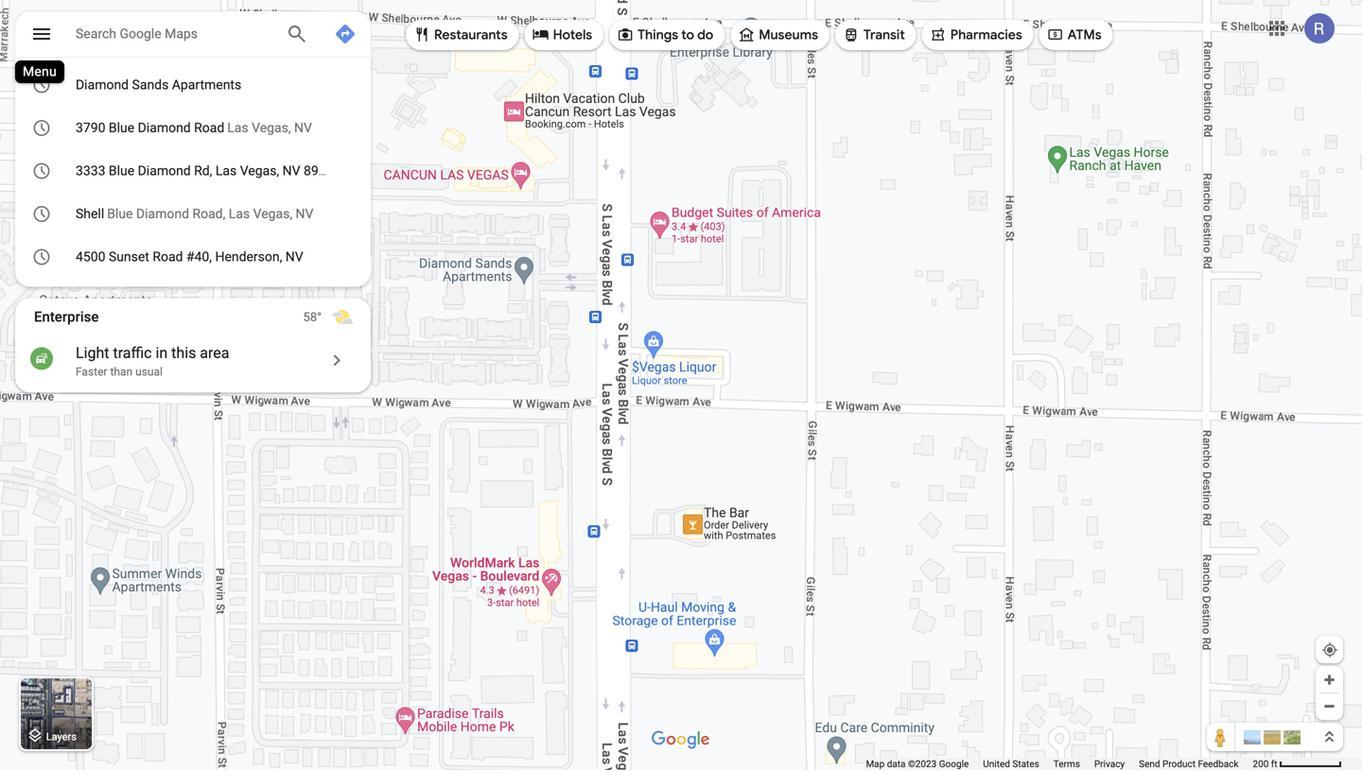 Task type: describe. For each thing, give the bounding box(es) containing it.
3333
[[76, 163, 105, 179]]

vegas, for las vegas, nv
[[252, 120, 291, 136]]

mostly sunny image
[[331, 306, 354, 329]]

shell
[[76, 206, 104, 222]]

200
[[1253, 759, 1269, 770]]

usual
[[135, 366, 163, 379]]

search google maps field containing search google maps
[[15, 11, 371, 57]]

things
[[638, 26, 678, 44]]

recently viewed image for 4500
[[32, 245, 52, 269]]

none search field inside 'google maps' element
[[15, 11, 371, 287]]

 button
[[15, 11, 68, 61]]

4500 sunset road #40, henderson, nv
[[76, 249, 303, 265]]

0 vertical spatial road
[[194, 120, 224, 136]]

privacy button
[[1094, 759, 1125, 771]]

5  cell from the top
[[15, 242, 326, 273]]


[[929, 24, 947, 45]]

road,
[[192, 206, 225, 222]]

 for 3790 blue diamond road
[[32, 116, 52, 140]]

200 ft
[[1253, 759, 1277, 770]]

search google maps
[[76, 26, 198, 42]]

google inside field
[[120, 26, 161, 42]]

google account: ruby anderson  
(rubyanndersson@gmail.com) image
[[1304, 13, 1335, 44]]

3  cell from the top
[[15, 156, 341, 187]]

diamond up 3790
[[76, 77, 129, 93]]

 for 4500 sunset road #40, henderson, nv
[[32, 245, 52, 269]]

sands
[[132, 77, 169, 93]]

recently viewed image for diamond
[[32, 73, 52, 97]]

send product feedback button
[[1139, 759, 1239, 771]]

89139
[[304, 163, 341, 179]]

2 recently viewed image from the top
[[32, 159, 52, 183]]


[[30, 20, 53, 48]]

3790
[[76, 120, 105, 136]]

 transit
[[843, 24, 905, 45]]

show your location image
[[1321, 642, 1338, 659]]

58°
[[303, 310, 322, 324]]

#40,
[[186, 249, 212, 265]]

 hotels
[[532, 24, 592, 45]]

apartments
[[172, 77, 241, 93]]

faster
[[76, 366, 107, 379]]


[[738, 24, 755, 45]]

transit
[[863, 26, 905, 44]]

blue for 3333
[[109, 163, 134, 179]]

rd,
[[194, 163, 212, 179]]

recently viewed image for shell
[[32, 202, 52, 226]]

sunset
[[109, 249, 149, 265]]

museums
[[759, 26, 818, 44]]

light
[[76, 344, 109, 362]]

send product feedback
[[1139, 759, 1239, 770]]

show street view coverage image
[[1207, 724, 1235, 752]]

0 horizontal spatial road
[[153, 249, 183, 265]]

 pharmacies
[[929, 24, 1022, 45]]

map
[[866, 759, 885, 770]]

nv right henderson,
[[285, 249, 303, 265]]

united states button
[[983, 759, 1039, 771]]

to
[[681, 26, 694, 44]]

4500
[[76, 249, 105, 265]]

henderson,
[[215, 249, 282, 265]]

google maps element
[[0, 0, 1362, 771]]

200 ft button
[[1253, 759, 1342, 770]]

google inside footer
[[939, 759, 969, 770]]

search google maps field up 'diamond sands apartments'
[[76, 22, 271, 44]]

 museums
[[738, 24, 818, 45]]



Task type: vqa. For each thing, say whether or not it's contained in the screenshot.
Text Box
no



Task type: locate. For each thing, give the bounding box(es) containing it.

[[413, 24, 430, 45]]

recently viewed image left shell
[[32, 202, 52, 226]]

las for road,
[[229, 206, 250, 222]]

data
[[887, 759, 906, 770]]

2  cell from the top
[[15, 113, 326, 144]]

recently viewed image
[[32, 73, 52, 97], [32, 245, 52, 269]]

 atms
[[1047, 24, 1102, 45]]

4  cell from the top
[[15, 199, 326, 230]]

terms
[[1053, 759, 1080, 770]]

 left 3790
[[32, 116, 52, 140]]

terms button
[[1053, 759, 1080, 771]]

restaurants
[[434, 26, 508, 44]]

2 vertical spatial recently viewed image
[[32, 202, 52, 226]]

recently viewed image for 3790
[[32, 116, 52, 140]]

 cell down 'diamond sands apartments'
[[15, 113, 326, 144]]

blue right 3790
[[109, 120, 134, 136]]

0 vertical spatial las
[[227, 120, 248, 136]]

1 vertical spatial blue
[[109, 163, 134, 179]]

0 vertical spatial recently viewed image
[[32, 73, 52, 97]]

las right rd,
[[216, 163, 237, 179]]

footer containing map data ©2023 google
[[866, 759, 1253, 771]]

3 recently viewed image from the top
[[32, 202, 52, 226]]

las for road
[[227, 120, 248, 136]]

feedback
[[1198, 759, 1239, 770]]

diamond for shell
[[136, 206, 189, 222]]

search google maps field up apartments
[[15, 11, 371, 57]]

united
[[983, 759, 1010, 770]]

vegas, for blue diamond road, las vegas, nv
[[253, 206, 292, 222]]

3790 blue diamond road las vegas, nv
[[76, 120, 312, 136]]

enterprise region
[[15, 298, 371, 393]]

recently viewed image down  button
[[32, 73, 52, 97]]

1 recently viewed image from the top
[[32, 116, 52, 140]]

in
[[156, 344, 168, 362]]

nv for shell blue diamond road, las vegas, nv
[[296, 206, 313, 222]]

1  from the top
[[32, 73, 52, 97]]

 down  button
[[32, 73, 52, 97]]

 cell
[[15, 70, 326, 101], [15, 113, 326, 144], [15, 156, 341, 187], [15, 199, 326, 230], [15, 242, 326, 273]]

1 vertical spatial road
[[153, 249, 183, 265]]

3  from the top
[[32, 159, 52, 183]]

road
[[194, 120, 224, 136], [153, 249, 183, 265]]

vegas, up henderson,
[[253, 206, 292, 222]]

1 vertical spatial las
[[216, 163, 237, 179]]

diamond left road,
[[136, 206, 189, 222]]

none search field containing 
[[15, 11, 371, 287]]

diamond sands apartments
[[76, 77, 241, 93]]

footer inside 'google maps' element
[[866, 759, 1253, 771]]

map data ©2023 google
[[866, 759, 969, 770]]

 left shell
[[32, 202, 52, 226]]

las up 3333 blue diamond rd, las vegas, nv 89139
[[227, 120, 248, 136]]

 cell down shell blue diamond road, las vegas, nv
[[15, 242, 326, 273]]

product
[[1162, 759, 1196, 770]]

diamond
[[76, 77, 129, 93], [138, 120, 191, 136], [138, 163, 191, 179], [136, 206, 189, 222]]

 for diamond sands apartments
[[32, 73, 52, 97]]

0 vertical spatial google
[[120, 26, 161, 42]]

0 vertical spatial vegas,
[[252, 120, 291, 136]]

pharmacies
[[950, 26, 1022, 44]]

zoom out image
[[1322, 700, 1336, 714]]

Search Google Maps field
[[15, 11, 371, 57], [76, 22, 271, 44]]

diamond for 3333
[[138, 163, 191, 179]]

1  cell from the top
[[15, 70, 326, 101]]

recently viewed image left '3333'
[[32, 159, 52, 183]]

states
[[1012, 759, 1039, 770]]

2 vertical spatial blue
[[107, 206, 133, 222]]

maps
[[165, 26, 198, 42]]

3333 blue diamond rd, las vegas, nv 89139
[[76, 163, 341, 179]]

vegas,
[[252, 120, 291, 136], [240, 163, 279, 179], [253, 206, 292, 222]]

1 recently viewed image from the top
[[32, 73, 52, 97]]

shell blue diamond road, las vegas, nv
[[76, 206, 313, 222]]

than
[[110, 366, 133, 379]]

nv down 89139
[[296, 206, 313, 222]]

blue
[[109, 120, 134, 136], [109, 163, 134, 179], [107, 206, 133, 222]]

 restaurants
[[413, 24, 508, 45]]


[[1047, 24, 1064, 45]]

0 vertical spatial recently viewed image
[[32, 116, 52, 140]]

layers
[[46, 731, 77, 743]]

blue for shell
[[107, 206, 133, 222]]

area
[[200, 344, 229, 362]]

ft
[[1271, 759, 1277, 770]]

google right ©2023
[[939, 759, 969, 770]]

nv
[[294, 120, 312, 136], [282, 163, 300, 179], [296, 206, 313, 222], [285, 249, 303, 265]]

 things to do
[[617, 24, 713, 45]]

light traffic in this area faster than usual
[[76, 344, 229, 379]]

1 horizontal spatial road
[[194, 120, 224, 136]]

do
[[697, 26, 713, 44]]

footer
[[866, 759, 1253, 771]]

vegas, up 3333 blue diamond rd, las vegas, nv 89139
[[252, 120, 291, 136]]

atms
[[1068, 26, 1102, 44]]

 for shell
[[32, 202, 52, 226]]

united states
[[983, 759, 1039, 770]]

search
[[76, 26, 116, 42]]

nv for 3790 blue diamond road las vegas, nv
[[294, 120, 312, 136]]

 cell up 4500 sunset road #40, henderson, nv
[[15, 199, 326, 230]]


[[843, 24, 860, 45]]

 for 3333 blue diamond rd, las vegas, nv 89139
[[32, 159, 52, 183]]

2 recently viewed image from the top
[[32, 245, 52, 269]]

recently viewed image left 4500
[[32, 245, 52, 269]]

las right road,
[[229, 206, 250, 222]]

road left #40,
[[153, 249, 183, 265]]

send
[[1139, 759, 1160, 770]]

 left '3333'
[[32, 159, 52, 183]]

blue right '3333'
[[109, 163, 134, 179]]

None search field
[[15, 11, 371, 287]]

las for rd,
[[216, 163, 237, 179]]


[[32, 73, 52, 97], [32, 116, 52, 140], [32, 159, 52, 183], [32, 202, 52, 226], [32, 245, 52, 269]]

©2023
[[908, 759, 937, 770]]

0 horizontal spatial google
[[120, 26, 161, 42]]

2 vertical spatial vegas,
[[253, 206, 292, 222]]

 cell up 3790 blue diamond road las vegas, nv at the left top
[[15, 70, 326, 101]]

 cell up shell blue diamond road, las vegas, nv
[[15, 156, 341, 187]]

2  from the top
[[32, 116, 52, 140]]

diamond down 'diamond sands apartments'
[[138, 120, 191, 136]]

1 vertical spatial vegas,
[[240, 163, 279, 179]]

recently viewed image
[[32, 116, 52, 140], [32, 159, 52, 183], [32, 202, 52, 226]]

this
[[171, 344, 196, 362]]

nv up 89139
[[294, 120, 312, 136]]

las
[[227, 120, 248, 136], [216, 163, 237, 179], [229, 206, 250, 222]]

4  from the top
[[32, 202, 52, 226]]

nv for 3333 blue diamond rd, las vegas, nv 89139
[[282, 163, 300, 179]]

1 vertical spatial recently viewed image
[[32, 159, 52, 183]]

privacy
[[1094, 759, 1125, 770]]

diamond for 3790
[[138, 120, 191, 136]]

1 horizontal spatial google
[[939, 759, 969, 770]]

road up 3333 blue diamond rd, las vegas, nv 89139
[[194, 120, 224, 136]]

recently viewed image left 3790
[[32, 116, 52, 140]]

2 vertical spatial las
[[229, 206, 250, 222]]

nv left 89139
[[282, 163, 300, 179]]

hotels
[[553, 26, 592, 44]]

0 vertical spatial blue
[[109, 120, 134, 136]]

blue right shell
[[107, 206, 133, 222]]

enterprise weather group
[[303, 298, 371, 336]]

enterprise
[[34, 309, 99, 325]]


[[617, 24, 634, 45]]

suggestions grid
[[15, 57, 371, 287]]


[[532, 24, 549, 45]]

traffic
[[113, 344, 152, 362]]

1 vertical spatial recently viewed image
[[32, 245, 52, 269]]

5  from the top
[[32, 245, 52, 269]]

1 vertical spatial google
[[939, 759, 969, 770]]

vegas, right rd,
[[240, 163, 279, 179]]

blue for 3790
[[109, 120, 134, 136]]

zoom in image
[[1322, 673, 1336, 688]]

google
[[120, 26, 161, 42], [939, 759, 969, 770]]

diamond left rd,
[[138, 163, 191, 179]]

 left 4500
[[32, 245, 52, 269]]

google left maps
[[120, 26, 161, 42]]



